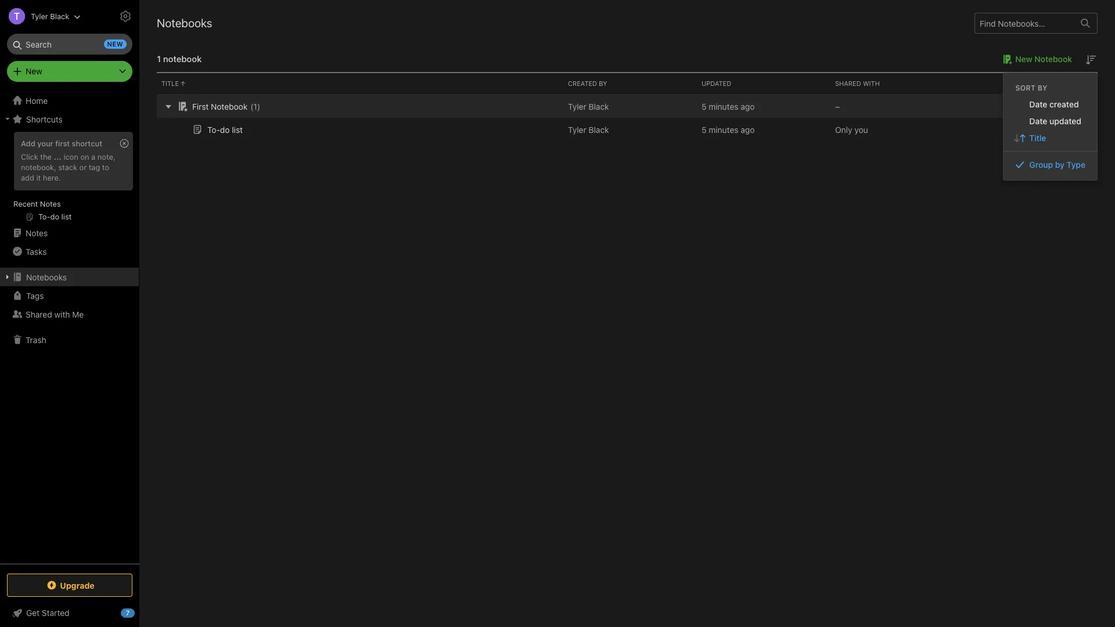 Task type: vqa. For each thing, say whether or not it's contained in the screenshot.
first 5 minutes ago from the bottom
yes



Task type: describe. For each thing, give the bounding box(es) containing it.
shortcuts button
[[0, 110, 139, 128]]

1 vertical spatial notebooks
[[26, 272, 67, 282]]

get
[[26, 608, 40, 618]]

group by type
[[1029, 160, 1085, 170]]

shared
[[26, 309, 52, 319]]

only
[[835, 125, 852, 134]]

tree containing home
[[0, 91, 139, 563]]

upgrade button
[[7, 574, 132, 597]]

shared with me link
[[0, 305, 139, 323]]

tyler black for –
[[568, 101, 609, 111]]

icon
[[64, 152, 78, 161]]

recent
[[13, 199, 38, 209]]

click
[[21, 152, 38, 161]]

by
[[599, 80, 607, 87]]

created by
[[568, 80, 607, 87]]

add your first shortcut
[[21, 139, 102, 148]]

notes inside group
[[40, 199, 61, 209]]

dropdown list menu
[[1004, 96, 1097, 173]]

type
[[1067, 160, 1085, 170]]

updated
[[1049, 116, 1081, 126]]

first
[[55, 139, 70, 148]]

–
[[835, 101, 840, 111]]

date for date updated
[[1029, 116, 1047, 126]]

new for new notebook
[[1015, 54, 1032, 64]]

notebooks link
[[0, 268, 139, 286]]

home
[[26, 96, 48, 105]]

or
[[79, 163, 87, 172]]

5 minutes ago for only you
[[702, 125, 755, 134]]

arrow image
[[161, 99, 175, 113]]

tags button
[[0, 286, 139, 305]]

new for new
[[26, 66, 42, 76]]

1 inside first notebook row
[[253, 101, 257, 111]]

Account field
[[0, 5, 81, 28]]

tasks button
[[0, 242, 139, 261]]

list
[[232, 125, 243, 134]]

with
[[863, 80, 880, 87]]

5 minutes ago for –
[[702, 101, 755, 111]]

created
[[568, 80, 597, 87]]

home link
[[0, 91, 139, 110]]

to-do list
[[207, 125, 243, 134]]

Help and Learning task checklist field
[[0, 604, 139, 623]]

ago for –
[[741, 101, 755, 111]]

me
[[72, 309, 84, 319]]

tyler black inside field
[[31, 11, 69, 21]]

icon on a note, notebook, stack or tag to add it here.
[[21, 152, 115, 182]]

5 for only you
[[702, 125, 707, 134]]

upgrade
[[60, 580, 95, 590]]

group containing add your first shortcut
[[0, 128, 139, 228]]

trash
[[26, 335, 46, 345]]

1 vertical spatial notes
[[26, 228, 48, 238]]

note,
[[97, 152, 115, 161]]

title button
[[157, 73, 563, 94]]

here.
[[43, 173, 61, 182]]

new notebook
[[1015, 54, 1072, 64]]

1 horizontal spatial notebooks
[[157, 16, 212, 30]]

by for sort
[[1038, 84, 1047, 92]]

Sort field
[[1084, 52, 1098, 67]]

with
[[54, 309, 70, 319]]

on
[[80, 152, 89, 161]]

date created
[[1029, 99, 1079, 109]]

shortcuts
[[26, 114, 63, 124]]

notebook for new
[[1035, 54, 1072, 64]]

stack
[[58, 163, 77, 172]]

the
[[40, 152, 52, 161]]

new button
[[7, 61, 132, 82]]

)
[[257, 101, 260, 111]]

it
[[36, 173, 41, 182]]

first notebook row
[[157, 95, 1098, 118]]

shared with
[[835, 80, 880, 87]]

date for date created
[[1029, 99, 1047, 109]]

get started
[[26, 608, 69, 618]]

recent notes
[[13, 199, 61, 209]]

tasks
[[26, 247, 47, 256]]

updated button
[[697, 73, 831, 94]]

add
[[21, 139, 35, 148]]

tyler inside tyler black field
[[31, 11, 48, 21]]

tyler black for only you
[[568, 125, 609, 134]]

to-
[[207, 125, 220, 134]]

black inside field
[[50, 11, 69, 21]]



Task type: locate. For each thing, give the bounding box(es) containing it.
black down by
[[589, 101, 609, 111]]

0 horizontal spatial notebooks
[[26, 272, 67, 282]]

notes up tasks
[[26, 228, 48, 238]]

new
[[1015, 54, 1032, 64], [26, 66, 42, 76]]

settings image
[[118, 9, 132, 23]]

trash link
[[0, 330, 139, 349]]

ago
[[741, 101, 755, 111], [741, 125, 755, 134]]

notebook inside button
[[1035, 54, 1072, 64]]

by for group
[[1055, 160, 1065, 170]]

minutes inside first notebook row
[[709, 101, 738, 111]]

date updated
[[1029, 116, 1081, 126]]

1 vertical spatial 5 minutes ago
[[702, 125, 755, 134]]

tree
[[0, 91, 139, 563]]

first notebook ( 1 )
[[192, 101, 260, 111]]

black for –
[[589, 101, 609, 111]]

date
[[1029, 99, 1047, 109], [1029, 116, 1047, 126]]

row group inside notebooks element
[[157, 95, 1098, 141]]

5
[[702, 101, 707, 111], [702, 125, 707, 134]]

2 5 minutes ago from the top
[[702, 125, 755, 134]]

ago for only you
[[741, 125, 755, 134]]

1 ago from the top
[[741, 101, 755, 111]]

created
[[1049, 99, 1079, 109]]

tyler inside first notebook row
[[568, 101, 586, 111]]

do
[[220, 125, 230, 134]]

row group
[[157, 95, 1098, 141]]

1 minutes from the top
[[709, 101, 738, 111]]

tyler
[[31, 11, 48, 21], [568, 101, 586, 111], [568, 125, 586, 134]]

2 5 from the top
[[702, 125, 707, 134]]

tag
[[89, 163, 100, 172]]

tyler black inside to-do list row
[[568, 125, 609, 134]]

new up sort
[[1015, 54, 1032, 64]]

notebooks up notebook
[[157, 16, 212, 30]]

notebook up sort by
[[1035, 54, 1072, 64]]

2 date from the top
[[1029, 116, 1047, 126]]

minutes
[[709, 101, 738, 111], [709, 125, 738, 134]]

shared
[[835, 80, 861, 87]]

1 vertical spatial notebook
[[211, 101, 248, 111]]

Search text field
[[15, 34, 124, 55]]

ago inside to-do list row
[[741, 125, 755, 134]]

to-do list button
[[190, 123, 243, 136]]

first
[[192, 101, 209, 111]]

0 vertical spatial tyler
[[31, 11, 48, 21]]

group by type link
[[1004, 156, 1097, 173]]

1 vertical spatial 1
[[253, 101, 257, 111]]

group
[[1029, 160, 1053, 170]]

black for only you
[[589, 125, 609, 134]]

1 date from the top
[[1029, 99, 1047, 109]]

by inside the group by type link
[[1055, 160, 1065, 170]]

shared with me
[[26, 309, 84, 319]]

tyler black down the created by
[[568, 101, 609, 111]]

1 vertical spatial black
[[589, 101, 609, 111]]

1 vertical spatial minutes
[[709, 125, 738, 134]]

a
[[91, 152, 95, 161]]

1 5 from the top
[[702, 101, 707, 111]]

notebook,
[[21, 163, 56, 172]]

your
[[37, 139, 53, 148]]

shared with button
[[831, 73, 964, 94]]

1 horizontal spatial new
[[1015, 54, 1032, 64]]

tyler for only you
[[568, 125, 586, 134]]

new
[[107, 40, 123, 48]]

5 minutes ago inside to-do list row
[[702, 125, 755, 134]]

tags
[[26, 291, 44, 301]]

1 horizontal spatial 1
[[253, 101, 257, 111]]

0 horizontal spatial notebook
[[211, 101, 248, 111]]

1 vertical spatial date
[[1029, 116, 1047, 126]]

notebook left the (
[[211, 101, 248, 111]]

0 vertical spatial 5
[[702, 101, 707, 111]]

notes
[[40, 199, 61, 209], [26, 228, 48, 238]]

...
[[54, 152, 61, 161]]

5 minutes ago
[[702, 101, 755, 111], [702, 125, 755, 134]]

1 vertical spatial 5
[[702, 125, 707, 134]]

group
[[0, 128, 139, 228]]

0 vertical spatial notebook
[[1035, 54, 1072, 64]]

black inside to-do list row
[[589, 125, 609, 134]]

0 horizontal spatial new
[[26, 66, 42, 76]]

notes right recent
[[40, 199, 61, 209]]

0 horizontal spatial by
[[1038, 84, 1047, 92]]

notebook inside row
[[211, 101, 248, 111]]

1 vertical spatial new
[[26, 66, 42, 76]]

tyler inside to-do list row
[[568, 125, 586, 134]]

started
[[42, 608, 69, 618]]

1 vertical spatial tyler black
[[568, 101, 609, 111]]

date updated link
[[1004, 113, 1097, 130]]

click the ...
[[21, 152, 61, 161]]

ago inside first notebook row
[[741, 101, 755, 111]]

1 vertical spatial ago
[[741, 125, 755, 134]]

minutes inside to-do list row
[[709, 125, 738, 134]]

1 vertical spatial by
[[1055, 160, 1065, 170]]

minutes for only you
[[709, 125, 738, 134]]

you
[[855, 125, 868, 134]]

(
[[250, 101, 253, 111]]

to-do list row
[[157, 118, 1098, 141]]

0 vertical spatial minutes
[[709, 101, 738, 111]]

new inside button
[[1015, 54, 1032, 64]]

new notebook button
[[999, 52, 1072, 66]]

tyler black
[[31, 11, 69, 21], [568, 101, 609, 111], [568, 125, 609, 134]]

5 for –
[[702, 101, 707, 111]]

0 vertical spatial date
[[1029, 99, 1047, 109]]

notebooks up tags
[[26, 272, 67, 282]]

0 vertical spatial black
[[50, 11, 69, 21]]

expand notebooks image
[[3, 272, 12, 282]]

title link
[[1004, 130, 1097, 146]]

2 vertical spatial tyler black
[[568, 125, 609, 134]]

5 inside to-do list row
[[702, 125, 707, 134]]

tyler for –
[[568, 101, 586, 111]]

7
[[126, 609, 130, 617]]

1 notebook
[[157, 53, 202, 64]]

new search field
[[15, 34, 127, 55]]

created by button
[[563, 73, 697, 94]]

sort
[[1015, 84, 1036, 92]]

Find Notebooks… text field
[[975, 14, 1074, 33]]

shortcut
[[72, 139, 102, 148]]

row group containing first notebook
[[157, 95, 1098, 141]]

1 horizontal spatial notebook
[[1035, 54, 1072, 64]]

5 minutes ago inside first notebook row
[[702, 101, 755, 111]]

date created link
[[1004, 96, 1097, 113]]

updated
[[702, 80, 731, 87]]

add
[[21, 173, 34, 182]]

by left type
[[1055, 160, 1065, 170]]

notebooks
[[157, 16, 212, 30], [26, 272, 67, 282]]

2 minutes from the top
[[709, 125, 738, 134]]

new up home
[[26, 66, 42, 76]]

1 5 minutes ago from the top
[[702, 101, 755, 111]]

0 vertical spatial ago
[[741, 101, 755, 111]]

black inside first notebook row
[[589, 101, 609, 111]]

0 vertical spatial by
[[1038, 84, 1047, 92]]

black
[[50, 11, 69, 21], [589, 101, 609, 111], [589, 125, 609, 134]]

by
[[1038, 84, 1047, 92], [1055, 160, 1065, 170]]

0 vertical spatial tyler black
[[31, 11, 69, 21]]

date down sort by
[[1029, 99, 1047, 109]]

date up title at right top
[[1029, 116, 1047, 126]]

to
[[102, 163, 109, 172]]

notebook for first
[[211, 101, 248, 111]]

0 vertical spatial notebooks
[[157, 16, 212, 30]]

1 vertical spatial tyler
[[568, 101, 586, 111]]

notebook
[[1035, 54, 1072, 64], [211, 101, 248, 111]]

2 vertical spatial tyler
[[568, 125, 586, 134]]

only you
[[835, 125, 868, 134]]

0 vertical spatial 5 minutes ago
[[702, 101, 755, 111]]

sort options image
[[1084, 53, 1098, 67]]

0 vertical spatial new
[[1015, 54, 1032, 64]]

sort by
[[1015, 84, 1047, 92]]

click to collapse image
[[135, 606, 144, 620]]

2 ago from the top
[[741, 125, 755, 134]]

tyler black up search text box on the top of the page
[[31, 11, 69, 21]]

0 horizontal spatial 1
[[157, 53, 161, 64]]

tyler black down first notebook row
[[568, 125, 609, 134]]

to-do list 1 element
[[207, 125, 243, 134]]

1
[[157, 53, 161, 64], [253, 101, 257, 111]]

tyler black inside first notebook row
[[568, 101, 609, 111]]

new inside "popup button"
[[26, 66, 42, 76]]

1 horizontal spatial by
[[1055, 160, 1065, 170]]

0 vertical spatial notes
[[40, 199, 61, 209]]

0 vertical spatial 1
[[157, 53, 161, 64]]

notebooks element
[[139, 0, 1115, 627]]

2 vertical spatial black
[[589, 125, 609, 134]]

notebook
[[163, 53, 202, 64]]

title
[[1029, 133, 1046, 143]]

notes link
[[0, 224, 139, 242]]

by right sort
[[1038, 84, 1047, 92]]

black up search text box on the top of the page
[[50, 11, 69, 21]]

5 inside first notebook row
[[702, 101, 707, 111]]

black down first notebook row
[[589, 125, 609, 134]]

minutes for –
[[709, 101, 738, 111]]

title
[[161, 80, 179, 87]]



